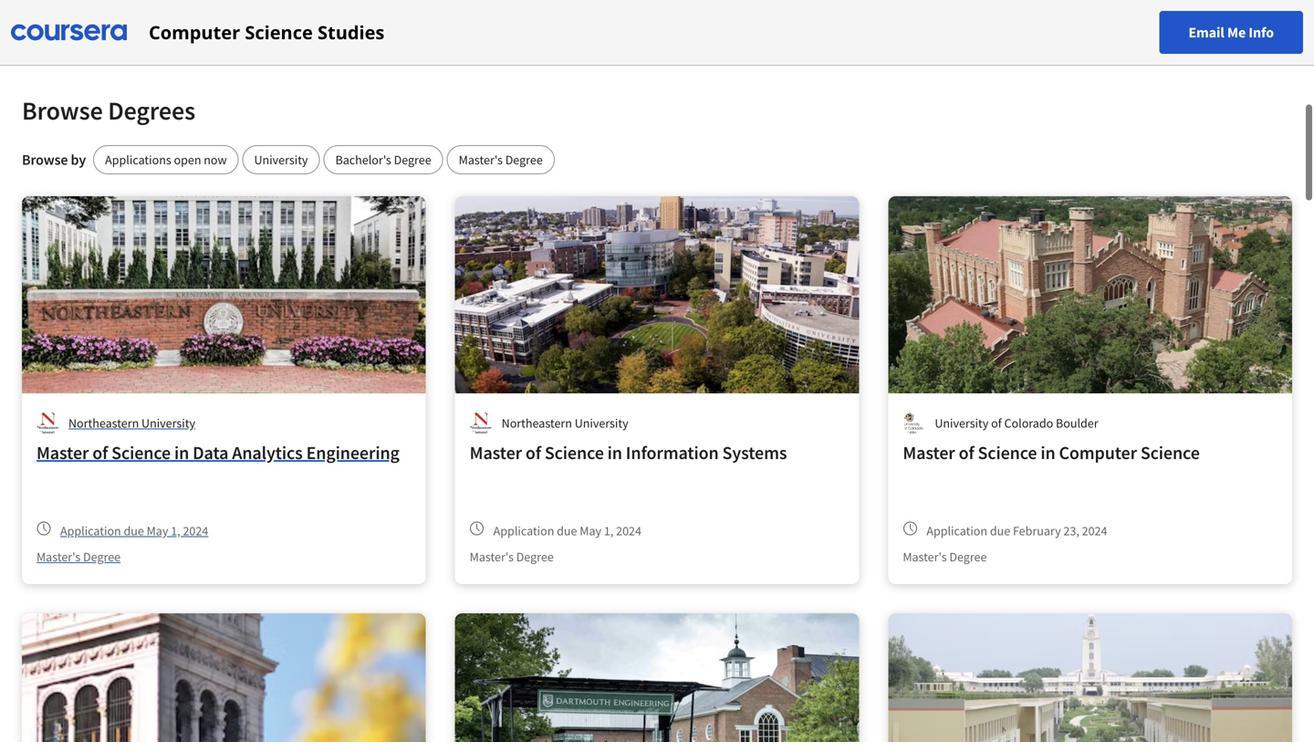 Task type: vqa. For each thing, say whether or not it's contained in the screenshot.
due to the right
yes



Task type: locate. For each thing, give the bounding box(es) containing it.
2 horizontal spatial 2024
[[1083, 523, 1108, 539]]

master's for master of science in data analytics engineering
[[37, 549, 81, 565]]

of
[[992, 415, 1002, 431], [92, 441, 108, 464], [526, 441, 541, 464], [959, 441, 975, 464]]

1 horizontal spatial master
[[470, 441, 522, 464]]

2 northeastern university from the left
[[502, 415, 629, 431]]

0 vertical spatial browse
[[22, 95, 103, 126]]

in
[[174, 441, 189, 464], [608, 441, 623, 464], [1041, 441, 1056, 464]]

application
[[60, 523, 121, 539], [494, 523, 555, 539], [927, 523, 988, 539]]

2 due from the left
[[557, 523, 578, 539]]

0 horizontal spatial northeastern
[[68, 415, 139, 431]]

northeastern
[[68, 415, 139, 431], [502, 415, 572, 431]]

1, for information
[[604, 523, 614, 539]]

coursera image
[[11, 18, 127, 47]]

university right 'now'
[[254, 152, 308, 168]]

1 horizontal spatial northeastern university
[[502, 415, 629, 431]]

1, down master of science in information systems
[[604, 523, 614, 539]]

application due may 1, 2024
[[60, 523, 208, 539], [494, 523, 642, 539]]

2 northeastern university  logo image from the left
[[470, 412, 493, 435]]

northeastern university  logo image for master of science in data analytics engineering
[[37, 412, 59, 435]]

of for master of science in information systems
[[526, 441, 541, 464]]

data
[[193, 441, 229, 464]]

2 northeastern from the left
[[502, 415, 572, 431]]

northeastern university  logo image for master of science in information systems
[[470, 412, 493, 435]]

2024
[[183, 523, 208, 539], [616, 523, 642, 539], [1083, 523, 1108, 539]]

2 may from the left
[[580, 523, 602, 539]]

1 vertical spatial browse
[[22, 151, 68, 169]]

browse by group
[[93, 145, 555, 174]]

0 horizontal spatial in
[[174, 441, 189, 464]]

3 application from the left
[[927, 523, 988, 539]]

2024 down master of science in information systems
[[616, 523, 642, 539]]

northeastern for master of science in information systems
[[502, 415, 572, 431]]

university
[[254, 152, 308, 168], [142, 415, 195, 431], [575, 415, 629, 431], [935, 415, 989, 431]]

2 browse from the top
[[22, 151, 68, 169]]

northeastern university up the data
[[68, 415, 195, 431]]

2 horizontal spatial in
[[1041, 441, 1056, 464]]

degrees
[[108, 95, 195, 126]]

bachelor's
[[336, 152, 392, 168]]

applications open now
[[105, 152, 227, 168]]

february
[[1013, 523, 1062, 539]]

1 horizontal spatial 1,
[[604, 523, 614, 539]]

3 in from the left
[[1041, 441, 1056, 464]]

2 2024 from the left
[[616, 523, 642, 539]]

email me info button
[[1160, 11, 1304, 54]]

1 application from the left
[[60, 523, 121, 539]]

1 browse from the top
[[22, 95, 103, 126]]

master's degree for master of science in information systems
[[470, 549, 554, 565]]

browse by
[[22, 151, 86, 169]]

2024 for data
[[183, 523, 208, 539]]

1, down master of science in data analytics engineering
[[171, 523, 180, 539]]

master's inside button
[[459, 152, 503, 168]]

science for master of science in data analytics engineering
[[112, 441, 171, 464]]

1 2024 from the left
[[183, 523, 208, 539]]

due
[[124, 523, 144, 539], [557, 523, 578, 539], [991, 523, 1011, 539]]

Master's Degree button
[[447, 145, 555, 174]]

1 northeastern from the left
[[68, 415, 139, 431]]

master of science in computer science
[[903, 441, 1200, 464]]

northeastern university  logo image
[[37, 412, 59, 435], [470, 412, 493, 435]]

me
[[1228, 23, 1246, 42]]

1 master from the left
[[37, 441, 89, 464]]

1 due from the left
[[124, 523, 144, 539]]

1 horizontal spatial northeastern
[[502, 415, 572, 431]]

browse left the by
[[22, 151, 68, 169]]

degree
[[394, 152, 432, 168], [506, 152, 543, 168], [83, 549, 121, 565], [517, 549, 554, 565], [950, 549, 987, 565]]

master of science in information systems
[[470, 441, 787, 464]]

in down colorado
[[1041, 441, 1056, 464]]

3 due from the left
[[991, 523, 1011, 539]]

3 2024 from the left
[[1083, 523, 1108, 539]]

0 horizontal spatial computer
[[149, 20, 240, 45]]

applications
[[105, 152, 171, 168]]

northeastern university up master of science in information systems
[[502, 415, 629, 431]]

master
[[37, 441, 89, 464], [470, 441, 522, 464], [903, 441, 956, 464]]

Applications open now button
[[93, 145, 239, 174]]

engineering
[[306, 441, 400, 464]]

of for university of colorado boulder
[[992, 415, 1002, 431]]

2 1, from the left
[[604, 523, 614, 539]]

0 horizontal spatial 1,
[[171, 523, 180, 539]]

2 horizontal spatial application
[[927, 523, 988, 539]]

may for information
[[580, 523, 602, 539]]

master's degree inside button
[[459, 152, 543, 168]]

university of colorado boulder logo image
[[903, 412, 926, 435]]

science
[[245, 20, 313, 45], [112, 441, 171, 464], [545, 441, 604, 464], [978, 441, 1038, 464], [1141, 441, 1200, 464]]

1 application due may 1, 2024 from the left
[[60, 523, 208, 539]]

2 in from the left
[[608, 441, 623, 464]]

2024 right 23,
[[1083, 523, 1108, 539]]

due for information
[[557, 523, 578, 539]]

computer up degrees
[[149, 20, 240, 45]]

master's degree for master of science in data analytics engineering
[[37, 549, 121, 565]]

browse up browse by
[[22, 95, 103, 126]]

2 horizontal spatial due
[[991, 523, 1011, 539]]

2024 down the data
[[183, 523, 208, 539]]

1 horizontal spatial application due may 1, 2024
[[494, 523, 642, 539]]

computer down boulder
[[1060, 441, 1138, 464]]

1 northeastern university from the left
[[68, 415, 195, 431]]

3 master from the left
[[903, 441, 956, 464]]

computer
[[149, 20, 240, 45], [1060, 441, 1138, 464]]

0 horizontal spatial northeastern university  logo image
[[37, 412, 59, 435]]

northeastern university
[[68, 415, 195, 431], [502, 415, 629, 431]]

2 horizontal spatial master
[[903, 441, 956, 464]]

boulder
[[1056, 415, 1099, 431]]

1 in from the left
[[174, 441, 189, 464]]

in left the data
[[174, 441, 189, 464]]

0 horizontal spatial application due may 1, 2024
[[60, 523, 208, 539]]

0 horizontal spatial application
[[60, 523, 121, 539]]

application due february 23, 2024
[[927, 523, 1108, 539]]

1,
[[171, 523, 180, 539], [604, 523, 614, 539]]

2 application from the left
[[494, 523, 555, 539]]

master of science in data analytics engineering
[[37, 441, 400, 464]]

1 horizontal spatial 2024
[[616, 523, 642, 539]]

1 horizontal spatial application
[[494, 523, 555, 539]]

1 horizontal spatial may
[[580, 523, 602, 539]]

2 application due may 1, 2024 from the left
[[494, 523, 642, 539]]

0 horizontal spatial may
[[147, 523, 168, 539]]

application for master of science in data analytics engineering
[[60, 523, 121, 539]]

master's
[[459, 152, 503, 168], [37, 549, 81, 565], [470, 549, 514, 565], [903, 549, 947, 565]]

0 horizontal spatial master
[[37, 441, 89, 464]]

2 master from the left
[[470, 441, 522, 464]]

in left information
[[608, 441, 623, 464]]

23,
[[1064, 523, 1080, 539]]

may for data
[[147, 523, 168, 539]]

may
[[147, 523, 168, 539], [580, 523, 602, 539]]

master's degree
[[459, 152, 543, 168], [37, 549, 121, 565], [470, 549, 554, 565], [903, 549, 987, 565]]

1 1, from the left
[[171, 523, 180, 539]]

due for data
[[124, 523, 144, 539]]

northeastern university for information
[[502, 415, 629, 431]]

by
[[71, 151, 86, 169]]

browse
[[22, 95, 103, 126], [22, 151, 68, 169]]

1 horizontal spatial northeastern university  logo image
[[470, 412, 493, 435]]

0 horizontal spatial due
[[124, 523, 144, 539]]

1 northeastern university  logo image from the left
[[37, 412, 59, 435]]

0 horizontal spatial 2024
[[183, 523, 208, 539]]

0 horizontal spatial northeastern university
[[68, 415, 195, 431]]

1 horizontal spatial due
[[557, 523, 578, 539]]

1 may from the left
[[147, 523, 168, 539]]

1 horizontal spatial in
[[608, 441, 623, 464]]

university up master of science in information systems
[[575, 415, 629, 431]]

0 vertical spatial computer
[[149, 20, 240, 45]]

1 horizontal spatial computer
[[1060, 441, 1138, 464]]



Task type: describe. For each thing, give the bounding box(es) containing it.
university up the data
[[142, 415, 195, 431]]

of for master of science in computer science
[[959, 441, 975, 464]]

browse for browse degrees
[[22, 95, 103, 126]]

in for data
[[174, 441, 189, 464]]

University button
[[242, 145, 320, 174]]

application due may 1, 2024 for information
[[494, 523, 642, 539]]

now
[[204, 152, 227, 168]]

info
[[1249, 23, 1275, 42]]

2024 for computer
[[1083, 523, 1108, 539]]

application due may 1, 2024 for data
[[60, 523, 208, 539]]

email
[[1189, 23, 1225, 42]]

in for information
[[608, 441, 623, 464]]

degree for master of science in data analytics engineering
[[83, 549, 121, 565]]

university inside university button
[[254, 152, 308, 168]]

Bachelor's Degree button
[[324, 145, 443, 174]]

browse for browse by
[[22, 151, 68, 169]]

master for master of science in information systems
[[470, 441, 522, 464]]

degree for master of science in information systems
[[517, 549, 554, 565]]

of for master of science in data analytics engineering
[[92, 441, 108, 464]]

master for master of science in data analytics engineering
[[37, 441, 89, 464]]

master's for master of science in computer science
[[903, 549, 947, 565]]

systems
[[723, 441, 787, 464]]

information
[[626, 441, 719, 464]]

2024 for information
[[616, 523, 642, 539]]

application for master of science in information systems
[[494, 523, 555, 539]]

browse degrees
[[22, 95, 195, 126]]

master's degree for master of science in computer science
[[903, 549, 987, 565]]

open
[[174, 152, 201, 168]]

degree for master of science in computer science
[[950, 549, 987, 565]]

bachelor's degree
[[336, 152, 432, 168]]

university right university of colorado boulder logo at the bottom right of the page
[[935, 415, 989, 431]]

1 vertical spatial computer
[[1060, 441, 1138, 464]]

in for computer
[[1041, 441, 1056, 464]]

northeastern for master of science in data analytics engineering
[[68, 415, 139, 431]]

university of colorado boulder
[[935, 415, 1099, 431]]

1, for data
[[171, 523, 180, 539]]

science for master of science in information systems
[[545, 441, 604, 464]]

due for computer
[[991, 523, 1011, 539]]

master's for master of science in information systems
[[470, 549, 514, 565]]

studies
[[318, 20, 385, 45]]

colorado
[[1005, 415, 1054, 431]]

master for master of science in computer science
[[903, 441, 956, 464]]

email me info
[[1189, 23, 1275, 42]]

northeastern university for data
[[68, 415, 195, 431]]

computer science studies
[[149, 20, 385, 45]]

science for master of science in computer science
[[978, 441, 1038, 464]]

analytics
[[232, 441, 303, 464]]

application for master of science in computer science
[[927, 523, 988, 539]]



